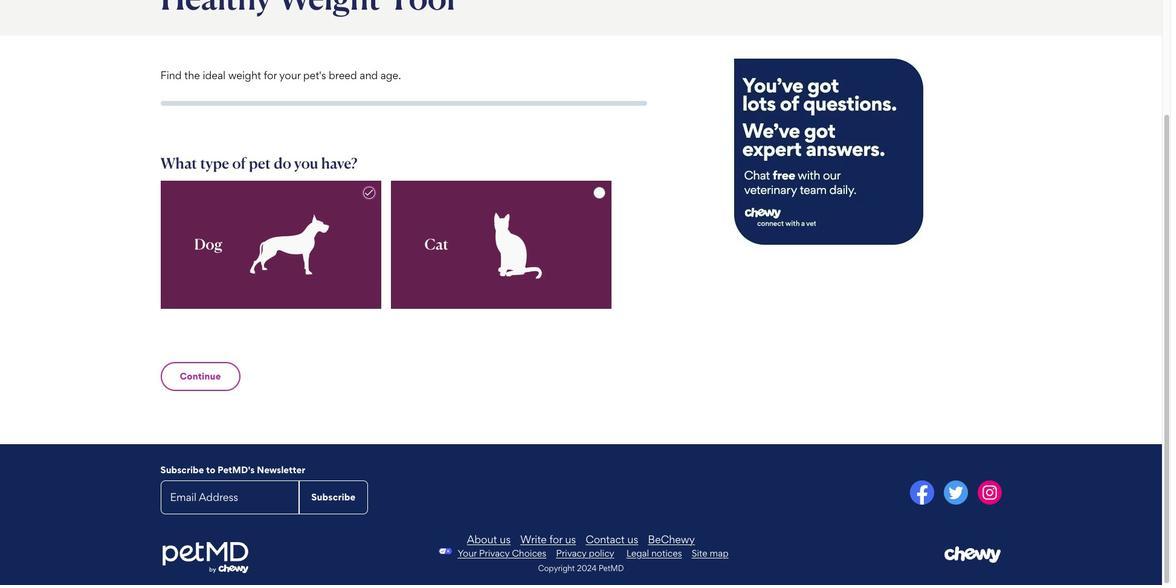 Task type: vqa. For each thing, say whether or not it's contained in the screenshot.
the for to the left
yes



Task type: describe. For each thing, give the bounding box(es) containing it.
find
[[161, 69, 182, 82]]

contact
[[586, 533, 625, 546]]

petmd home image
[[161, 541, 249, 575]]

pet's
[[303, 69, 326, 82]]

contact us
[[586, 533, 639, 546]]

legal notices link
[[627, 548, 682, 559]]

find the ideal weight for your pet's breed and age.
[[161, 69, 401, 82]]

newsletter
[[257, 464, 306, 476]]

petmd's
[[218, 464, 255, 476]]

pet
[[249, 154, 271, 172]]

chewy logo image
[[945, 546, 1002, 564]]

weight
[[228, 69, 261, 82]]

1 privacy from the left
[[479, 548, 510, 559]]

map
[[710, 548, 729, 559]]

2 privacy from the left
[[556, 548, 587, 559]]

notices
[[652, 548, 682, 559]]

contact us link
[[586, 533, 639, 546]]

choices
[[512, 548, 547, 559]]

site
[[692, 548, 708, 559]]

legal element
[[627, 548, 729, 559]]

about
[[467, 533, 497, 546]]

to
[[206, 464, 216, 476]]

of
[[232, 154, 246, 172]]

breed
[[329, 69, 357, 82]]

policy
[[589, 548, 615, 559]]

copyright 2024 petmd
[[538, 563, 624, 573]]

about us link
[[467, 533, 511, 546]]

the
[[184, 69, 200, 82]]

ideal
[[203, 69, 226, 82]]

0 vertical spatial for
[[264, 69, 277, 82]]

dog image for dog
[[246, 206, 334, 283]]

continue
[[180, 371, 221, 382]]

you
[[295, 154, 318, 172]]

write for us
[[521, 533, 576, 546]]



Task type: locate. For each thing, give the bounding box(es) containing it.
about us
[[467, 533, 511, 546]]

cat
[[425, 235, 449, 253]]

1 vertical spatial subscribe
[[312, 491, 356, 503]]

0 horizontal spatial us
[[500, 533, 511, 546]]

about petmd element
[[302, 533, 860, 546]]

age.
[[381, 69, 401, 82]]

0 horizontal spatial subscribe
[[161, 464, 204, 476]]

dog
[[194, 235, 223, 253]]

your privacy choices link
[[458, 548, 547, 559]]

copyright
[[538, 563, 575, 573]]

1 horizontal spatial subscribe
[[312, 491, 356, 503]]

3 us from the left
[[628, 533, 639, 546]]

subscribe to petmd's newsletter
[[161, 464, 306, 476]]

site map
[[692, 548, 729, 559]]

site map link
[[692, 548, 729, 559]]

1 vertical spatial for
[[550, 533, 563, 546]]

privacy policy
[[556, 548, 615, 559]]

write for us link
[[521, 533, 576, 546]]

privacy down about us link
[[479, 548, 510, 559]]

2 horizontal spatial us
[[628, 533, 639, 546]]

dog image
[[481, 204, 556, 286], [246, 206, 334, 283]]

what
[[161, 154, 197, 172]]

None email field
[[161, 481, 299, 514]]

us up privacy policy
[[566, 533, 576, 546]]

what type of pet do you have?
[[161, 154, 358, 172]]

your privacy choices
[[458, 548, 547, 559]]

for right write
[[550, 533, 563, 546]]

my privacy choices image
[[434, 548, 458, 554]]

do
[[274, 154, 292, 172]]

legal
[[627, 548, 649, 559]]

subscribe button
[[299, 481, 368, 514]]

us
[[500, 533, 511, 546], [566, 533, 576, 546], [628, 533, 639, 546]]

instagram image
[[978, 481, 1002, 505]]

privacy down about petmd "element"
[[556, 548, 587, 559]]

dog image for cat
[[481, 204, 556, 286]]

privacy policy link
[[556, 548, 615, 559]]

us up legal
[[628, 533, 639, 546]]

for left your
[[264, 69, 277, 82]]

subscribe for subscribe to petmd's newsletter
[[161, 464, 204, 476]]

facebook image
[[910, 481, 935, 505]]

us up "your privacy choices"
[[500, 533, 511, 546]]

0 vertical spatial subscribe
[[161, 464, 204, 476]]

privacy element
[[434, 548, 615, 559]]

bechewy link
[[648, 533, 695, 546]]

1 horizontal spatial us
[[566, 533, 576, 546]]

and
[[360, 69, 378, 82]]

your
[[458, 548, 477, 559]]

1 us from the left
[[500, 533, 511, 546]]

bechewy
[[648, 533, 695, 546]]

subscribe
[[161, 464, 204, 476], [312, 491, 356, 503]]

us for about us
[[500, 533, 511, 546]]

0 horizontal spatial privacy
[[479, 548, 510, 559]]

subscribe for subscribe
[[312, 491, 356, 503]]

petmd
[[599, 563, 624, 573]]

legal notices
[[627, 548, 682, 559]]

type
[[200, 154, 229, 172]]

0 horizontal spatial dog image
[[246, 206, 334, 283]]

1 horizontal spatial privacy
[[556, 548, 587, 559]]

1 horizontal spatial dog image
[[481, 204, 556, 286]]

twitter image
[[944, 481, 968, 505]]

2024
[[577, 563, 597, 573]]

2 us from the left
[[566, 533, 576, 546]]

privacy
[[479, 548, 510, 559], [556, 548, 587, 559]]

your
[[279, 69, 301, 82]]

continue button
[[161, 362, 240, 391]]

1 horizontal spatial for
[[550, 533, 563, 546]]

social element
[[586, 481, 1002, 507]]

have?
[[322, 154, 358, 172]]

for
[[264, 69, 277, 82], [550, 533, 563, 546]]

us for contact us
[[628, 533, 639, 546]]

get instant vet help via chat or video. connect with a vet. chewy health image
[[728, 50, 931, 253]]

subscribe inside button
[[312, 491, 356, 503]]

0 horizontal spatial for
[[264, 69, 277, 82]]

write
[[521, 533, 547, 546]]



